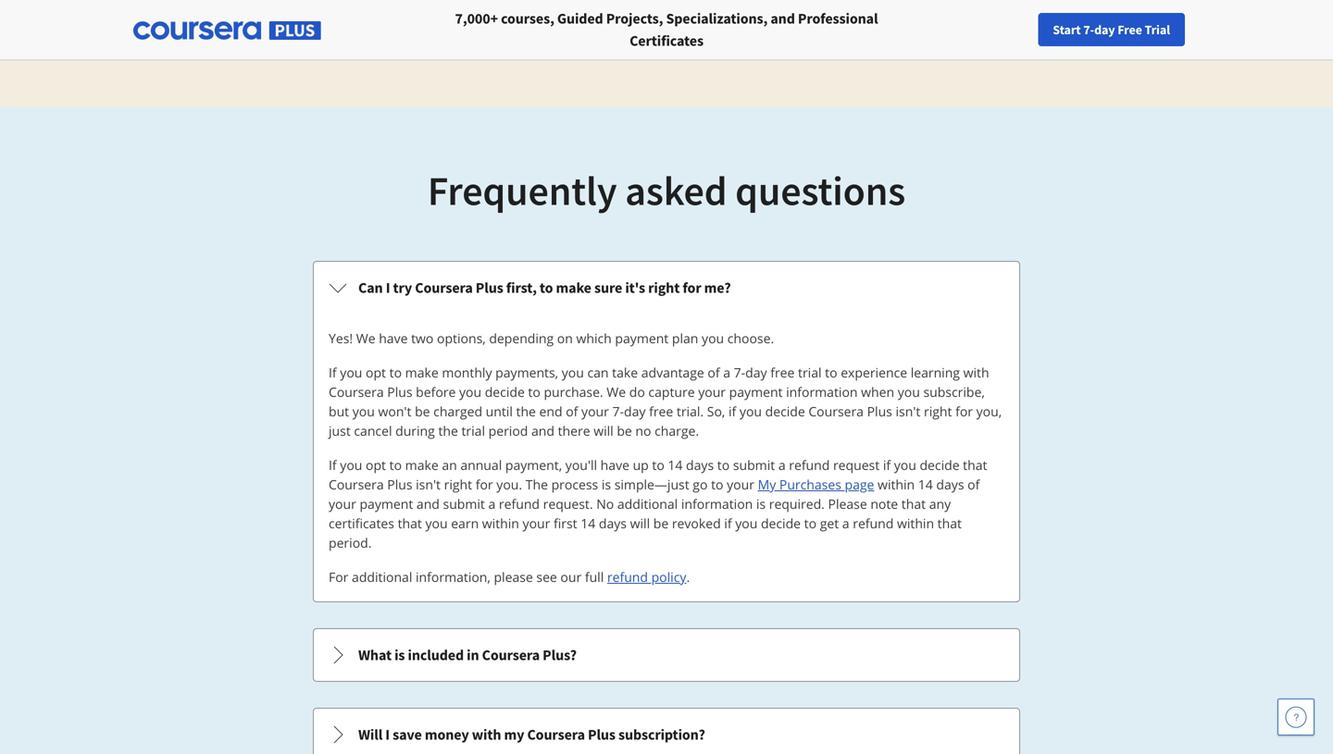 Task type: locate. For each thing, give the bounding box(es) containing it.
0 horizontal spatial trial
[[462, 422, 485, 440]]

to left get
[[805, 515, 817, 533]]

free
[[771, 364, 795, 382], [649, 403, 674, 420]]

0 horizontal spatial for
[[476, 476, 493, 494]]

subscription?
[[619, 726, 706, 745]]

right down 'an'
[[444, 476, 472, 494]]

frequently asked questions
[[428, 165, 906, 216]]

refund down note
[[853, 515, 894, 533]]

with inside dropdown button
[[472, 726, 501, 745]]

decide right so,
[[766, 403, 805, 420]]

1 vertical spatial and
[[532, 422, 555, 440]]

1 opt from the top
[[366, 364, 386, 382]]

1 vertical spatial we
[[607, 383, 626, 401]]

that inside if you opt to make an annual payment, you'll have up to 14 days to submit a refund request if you decide that coursera plus isn't right for you. the process is simple—just go to your
[[963, 457, 988, 474]]

with left my
[[472, 726, 501, 745]]

career
[[1074, 21, 1109, 38]]

7- down choose.
[[734, 364, 746, 382]]

your left my
[[727, 476, 755, 494]]

1 vertical spatial payment
[[729, 383, 783, 401]]

i right will
[[386, 726, 390, 745]]

1 horizontal spatial and
[[532, 422, 555, 440]]

can
[[588, 364, 609, 382]]

1 vertical spatial 7-
[[734, 364, 746, 382]]

0 horizontal spatial day
[[624, 403, 646, 420]]

plan
[[672, 330, 699, 347]]

2 vertical spatial if
[[725, 515, 732, 533]]

right right it's
[[648, 279, 680, 297]]

information down "go" on the right of page
[[681, 495, 753, 513]]

1 horizontal spatial information
[[786, 383, 858, 401]]

1 horizontal spatial with
[[964, 364, 990, 382]]

it's
[[625, 279, 646, 297]]

you,
[[977, 403, 1002, 420]]

2 i from the top
[[386, 726, 390, 745]]

if down just
[[329, 457, 337, 474]]

if
[[729, 403, 737, 420], [883, 457, 891, 474], [725, 515, 732, 533]]

right down subscribe,
[[924, 403, 952, 420]]

7- right start
[[1084, 21, 1095, 38]]

new
[[1047, 21, 1071, 38]]

of up so,
[[708, 364, 720, 382]]

and
[[771, 9, 795, 28], [532, 422, 555, 440], [417, 495, 440, 513]]

0 vertical spatial trial
[[798, 364, 822, 382]]

the
[[516, 403, 536, 420], [438, 422, 458, 440]]

note
[[871, 495, 899, 513]]

0 vertical spatial submit
[[733, 457, 775, 474]]

1 horizontal spatial we
[[607, 383, 626, 401]]

1 i from the top
[[386, 279, 390, 297]]

day down do
[[624, 403, 646, 420]]

when
[[861, 383, 895, 401]]

day
[[1095, 21, 1116, 38], [746, 364, 767, 382], [624, 403, 646, 420]]

plus inside will i save money with my coursera plus subscription? dropdown button
[[588, 726, 616, 745]]

if right so,
[[729, 403, 737, 420]]

if you opt to make monthly payments, you can take advantage of a 7-day free trial to experience learning with coursera plus before you decide to purchase. we do capture your payment information when you subscribe, but you won't be charged until the end of your 7-day free trial. so, if you decide coursera plus isn't right for you, just cancel during the trial period and there will be no charge.
[[329, 364, 1002, 440]]

2 opt from the top
[[366, 457, 386, 474]]

and down during on the bottom of the page
[[417, 495, 440, 513]]

0 horizontal spatial will
[[594, 422, 614, 440]]

1 vertical spatial with
[[472, 726, 501, 745]]

isn't inside if you opt to make an annual payment, you'll have up to 14 days to submit a refund request if you decide that coursera plus isn't right for you. the process is simple—just go to your
[[416, 476, 441, 494]]

submit up earn
[[443, 495, 485, 513]]

that right certificates
[[398, 515, 422, 533]]

2 vertical spatial days
[[599, 515, 627, 533]]

1 vertical spatial is
[[757, 495, 766, 513]]

asked
[[625, 165, 727, 216]]

1 horizontal spatial isn't
[[896, 403, 921, 420]]

of
[[708, 364, 720, 382], [566, 403, 578, 420], [968, 476, 980, 494]]

you up the purchase.
[[562, 364, 584, 382]]

0 horizontal spatial is
[[395, 646, 405, 665]]

i left try
[[386, 279, 390, 297]]

submit inside if you opt to make an annual payment, you'll have up to 14 days to submit a refund request if you decide that coursera plus isn't right for you. the process is simple—just go to your
[[733, 457, 775, 474]]

0 vertical spatial and
[[771, 9, 795, 28]]

policy
[[652, 569, 687, 586]]

2 vertical spatial 7-
[[613, 403, 624, 420]]

and down end
[[532, 422, 555, 440]]

1 vertical spatial submit
[[443, 495, 485, 513]]

so,
[[707, 403, 725, 420]]

make up before
[[405, 364, 439, 382]]

0 vertical spatial opt
[[366, 364, 386, 382]]

choose.
[[728, 330, 774, 347]]

if inside the within 14 days of your payment and submit a refund request. no additional information is required. please note that any certificates that you earn within your first 14 days will be revoked if you decide to get a refund within that period.
[[725, 515, 732, 533]]

1 vertical spatial information
[[681, 495, 753, 513]]

1 vertical spatial will
[[630, 515, 650, 533]]

2 vertical spatial be
[[654, 515, 669, 533]]

1 vertical spatial for
[[956, 403, 973, 420]]

free down "capture"
[[649, 403, 674, 420]]

will inside if you opt to make monthly payments, you can take advantage of a 7-day free trial to experience learning with coursera plus before you decide to purchase. we do capture your payment information when you subscribe, but you won't be charged until the end of your 7-day free trial. so, if you decide coursera plus isn't right for you, just cancel during the trial period and there will be no charge.
[[594, 422, 614, 440]]

0 horizontal spatial we
[[356, 330, 376, 347]]

decide down required.
[[761, 515, 801, 533]]

0 horizontal spatial payment
[[360, 495, 413, 513]]

of down you,
[[968, 476, 980, 494]]

earn
[[451, 515, 479, 533]]

2 vertical spatial is
[[395, 646, 405, 665]]

your right the find
[[1020, 21, 1044, 38]]

request
[[833, 457, 880, 474]]

coursera right my
[[527, 726, 585, 745]]

2 vertical spatial right
[[444, 476, 472, 494]]

0 vertical spatial free
[[771, 364, 795, 382]]

2 vertical spatial payment
[[360, 495, 413, 513]]

before
[[416, 383, 456, 401]]

days up any
[[937, 476, 965, 494]]

professional
[[798, 9, 878, 28]]

have left up
[[601, 457, 630, 474]]

a up so,
[[724, 364, 731, 382]]

.
[[687, 569, 690, 586]]

day left free
[[1095, 21, 1116, 38]]

can i try coursera plus first, to make sure it's right for me?
[[358, 279, 731, 297]]

be
[[415, 403, 430, 420], [617, 422, 632, 440], [654, 515, 669, 533]]

within
[[878, 476, 915, 494], [482, 515, 519, 533], [897, 515, 935, 533]]

you down just
[[340, 457, 362, 474]]

0 horizontal spatial information
[[681, 495, 753, 513]]

1 horizontal spatial additional
[[618, 495, 678, 513]]

that down you,
[[963, 457, 988, 474]]

0 vertical spatial days
[[686, 457, 714, 474]]

0 horizontal spatial of
[[566, 403, 578, 420]]

with inside if you opt to make monthly payments, you can take advantage of a 7-day free trial to experience learning with coursera plus before you decide to purchase. we do capture your payment information when you subscribe, but you won't be charged until the end of your 7-day free trial. so, if you decide coursera plus isn't right for you, just cancel during the trial period and there will be no charge.
[[964, 364, 990, 382]]

0 vertical spatial the
[[516, 403, 536, 420]]

day down choose.
[[746, 364, 767, 382]]

additional right for at the left bottom of the page
[[352, 569, 412, 586]]

0 horizontal spatial have
[[379, 330, 408, 347]]

1 horizontal spatial trial
[[798, 364, 822, 382]]

if inside if you opt to make monthly payments, you can take advantage of a 7-day free trial to experience learning with coursera plus before you decide to purchase. we do capture your payment information when you subscribe, but you won't be charged until the end of your 7-day free trial. so, if you decide coursera plus isn't right for you, just cancel during the trial period and there will be no charge.
[[329, 364, 337, 382]]

show notifications image
[[1138, 23, 1160, 45]]

of down the purchase.
[[566, 403, 578, 420]]

1 horizontal spatial of
[[708, 364, 720, 382]]

get
[[820, 515, 839, 533]]

1 if from the top
[[329, 364, 337, 382]]

submit up my
[[733, 457, 775, 474]]

days down no
[[599, 515, 627, 533]]

0 vertical spatial if
[[729, 403, 737, 420]]

opt inside if you opt to make an annual payment, you'll have up to 14 days to submit a refund request if you decide that coursera plus isn't right for you. the process is simple—just go to your
[[366, 457, 386, 474]]

2 vertical spatial 14
[[581, 515, 596, 533]]

if inside if you opt to make an annual payment, you'll have up to 14 days to submit a refund request if you decide that coursera plus isn't right for you. the process is simple—just go to your
[[329, 457, 337, 474]]

2 horizontal spatial of
[[968, 476, 980, 494]]

for inside can i try coursera plus first, to make sure it's right for me? dropdown button
[[683, 279, 702, 297]]

1 horizontal spatial submit
[[733, 457, 775, 474]]

decide inside the within 14 days of your payment and submit a refund request. no additional information is required. please note that any certificates that you earn within your first 14 days will be revoked if you decide to get a refund within that period.
[[761, 515, 801, 533]]

0 horizontal spatial the
[[438, 422, 458, 440]]

to inside dropdown button
[[540, 279, 553, 297]]

2 horizontal spatial be
[[654, 515, 669, 533]]

have left two
[[379, 330, 408, 347]]

1 vertical spatial if
[[329, 457, 337, 474]]

1 vertical spatial i
[[386, 726, 390, 745]]

14 inside if you opt to make an annual payment, you'll have up to 14 days to submit a refund request if you decide that coursera plus isn't right for you. the process is simple—just go to your
[[668, 457, 683, 474]]

make inside if you opt to make monthly payments, you can take advantage of a 7-day free trial to experience learning with coursera plus before you decide to purchase. we do capture your payment information when you subscribe, but you won't be charged until the end of your 7-day free trial. so, if you decide coursera plus isn't right for you, just cancel during the trial period and there will be no charge.
[[405, 364, 439, 382]]

0 vertical spatial additional
[[618, 495, 678, 513]]

of inside the within 14 days of your payment and submit a refund request. no additional information is required. please note that any certificates that you earn within your first 14 days will be revoked if you decide to get a refund within that period.
[[968, 476, 980, 494]]

0 horizontal spatial free
[[649, 403, 674, 420]]

2 horizontal spatial days
[[937, 476, 965, 494]]

is inside the within 14 days of your payment and submit a refund request. no additional information is required. please note that any certificates that you earn within your first 14 days will be revoked if you decide to get a refund within that period.
[[757, 495, 766, 513]]

capture
[[649, 383, 695, 401]]

within 14 days of your payment and submit a refund request. no additional information is required. please note that any certificates that you earn within your first 14 days will be revoked if you decide to get a refund within that period.
[[329, 476, 980, 552]]

0 vertical spatial 14
[[668, 457, 683, 474]]

if for if you opt to make monthly payments, you can take advantage of a 7-day free trial to experience learning with coursera plus before you decide to purchase. we do capture your payment information when you subscribe, but you won't be charged until the end of your 7-day free trial. so, if you decide coursera plus isn't right for you, just cancel during the trial period and there will be no charge.
[[329, 364, 337, 382]]

plus
[[476, 279, 504, 297], [387, 383, 413, 401], [867, 403, 893, 420], [387, 476, 413, 494], [588, 726, 616, 745]]

None search field
[[255, 12, 570, 49]]

trial left experience
[[798, 364, 822, 382]]

plus up won't at bottom left
[[387, 383, 413, 401]]

0 horizontal spatial and
[[417, 495, 440, 513]]

what is included in coursera plus? button
[[314, 630, 1020, 682]]

days up "go" on the right of page
[[686, 457, 714, 474]]

additional
[[618, 495, 678, 513], [352, 569, 412, 586]]

decide up any
[[920, 457, 960, 474]]

1 horizontal spatial will
[[630, 515, 650, 533]]

do
[[630, 383, 645, 401]]

save
[[393, 726, 422, 745]]

2 horizontal spatial for
[[956, 403, 973, 420]]

0 horizontal spatial be
[[415, 403, 430, 420]]

if right revoked on the right bottom
[[725, 515, 732, 533]]

list
[[311, 259, 1022, 755]]

if for if you opt to make an annual payment, you'll have up to 14 days to submit a refund request if you decide that coursera plus isn't right for you. the process is simple—just go to your
[[329, 457, 337, 474]]

1 horizontal spatial day
[[746, 364, 767, 382]]

decide inside if you opt to make an annual payment, you'll have up to 14 days to submit a refund request if you decide that coursera plus isn't right for you. the process is simple—just go to your
[[920, 457, 960, 474]]

7,000+
[[455, 9, 498, 28]]

page
[[845, 476, 875, 494]]

decide
[[485, 383, 525, 401], [766, 403, 805, 420], [920, 457, 960, 474], [761, 515, 801, 533]]

plus inside if you opt to make an annual payment, you'll have up to 14 days to submit a refund request if you decide that coursera plus isn't right for you. the process is simple—just go to your
[[387, 476, 413, 494]]

payment down choose.
[[729, 383, 783, 401]]

0 vertical spatial information
[[786, 383, 858, 401]]

for down subscribe,
[[956, 403, 973, 420]]

make for annual
[[405, 457, 439, 474]]

day inside button
[[1095, 21, 1116, 38]]

to right up
[[652, 457, 665, 474]]

request.
[[543, 495, 593, 513]]

1 vertical spatial 14
[[919, 476, 933, 494]]

2 horizontal spatial and
[[771, 9, 795, 28]]

7,000+ courses, guided projects, specializations, and professional certificates
[[455, 9, 878, 50]]

0 vertical spatial will
[[594, 422, 614, 440]]

make left 'sure'
[[556, 279, 592, 297]]

2 horizontal spatial payment
[[729, 383, 783, 401]]

find your new career link
[[984, 19, 1119, 42]]

0 vertical spatial for
[[683, 279, 702, 297]]

will down "simple—just"
[[630, 515, 650, 533]]

a
[[724, 364, 731, 382], [779, 457, 786, 474], [489, 495, 496, 513], [843, 515, 850, 533]]

7- down 'take' at the left
[[613, 403, 624, 420]]

please
[[494, 569, 533, 586]]

a up purchases
[[779, 457, 786, 474]]

0 vertical spatial if
[[329, 364, 337, 382]]

within up note
[[878, 476, 915, 494]]

payment,
[[506, 457, 562, 474]]

you down yes!
[[340, 364, 362, 382]]

and left the professional
[[771, 9, 795, 28]]

1 vertical spatial right
[[924, 403, 952, 420]]

payment
[[615, 330, 669, 347], [729, 383, 783, 401], [360, 495, 413, 513]]

0 vertical spatial i
[[386, 279, 390, 297]]

1 vertical spatial make
[[405, 364, 439, 382]]

7-
[[1084, 21, 1095, 38], [734, 364, 746, 382], [613, 403, 624, 420]]

if right request
[[883, 457, 891, 474]]

is down my
[[757, 495, 766, 513]]

you
[[702, 330, 724, 347], [340, 364, 362, 382], [562, 364, 584, 382], [459, 383, 482, 401], [898, 383, 920, 401], [353, 403, 375, 420], [740, 403, 762, 420], [340, 457, 362, 474], [894, 457, 917, 474], [426, 515, 448, 533], [736, 515, 758, 533]]

on
[[557, 330, 573, 347]]

and inside if you opt to make monthly payments, you can take advantage of a 7-day free trial to experience learning with coursera plus before you decide to purchase. we do capture your payment information when you subscribe, but you won't be charged until the end of your 7-day free trial. so, if you decide coursera plus isn't right for you, just cancel during the trial period and there will be no charge.
[[532, 422, 555, 440]]

right inside if you opt to make monthly payments, you can take advantage of a 7-day free trial to experience learning with coursera plus before you decide to purchase. we do capture your payment information when you subscribe, but you won't be charged until the end of your 7-day free trial. so, if you decide coursera plus isn't right for you, just cancel during the trial period and there will be no charge.
[[924, 403, 952, 420]]

sure
[[595, 279, 623, 297]]

coursera up but
[[329, 383, 384, 401]]

we right yes!
[[356, 330, 376, 347]]

2 vertical spatial and
[[417, 495, 440, 513]]

process
[[552, 476, 598, 494]]

coursera up certificates
[[329, 476, 384, 494]]

1 vertical spatial the
[[438, 422, 458, 440]]

your left first
[[523, 515, 550, 533]]

14 up any
[[919, 476, 933, 494]]

1 vertical spatial day
[[746, 364, 767, 382]]

won't
[[378, 403, 412, 420]]

2 vertical spatial make
[[405, 457, 439, 474]]

make
[[556, 279, 592, 297], [405, 364, 439, 382], [405, 457, 439, 474]]

0 horizontal spatial 7-
[[613, 403, 624, 420]]

2 vertical spatial for
[[476, 476, 493, 494]]

trial.
[[677, 403, 704, 420]]

submit inside the within 14 days of your payment and submit a refund request. no additional information is required. please note that any certificates that you earn within your first 14 days will be revoked if you decide to get a refund within that period.
[[443, 495, 485, 513]]

2 horizontal spatial right
[[924, 403, 952, 420]]

free
[[1118, 21, 1143, 38]]

opt inside if you opt to make monthly payments, you can take advantage of a 7-day free trial to experience learning with coursera plus before you decide to purchase. we do capture your payment information when you subscribe, but you won't be charged until the end of your 7-day free trial. so, if you decide coursera plus isn't right for you, just cancel during the trial period and there will be no charge.
[[366, 364, 386, 382]]

refund inside if you opt to make an annual payment, you'll have up to 14 days to submit a refund request if you decide that coursera plus isn't right for you. the process is simple—just go to your
[[789, 457, 830, 474]]

there
[[558, 422, 590, 440]]

to right "go" on the right of page
[[711, 476, 724, 494]]

is inside if you opt to make an annual payment, you'll have up to 14 days to submit a refund request if you decide that coursera plus isn't right for you. the process is simple—just go to your
[[602, 476, 611, 494]]

2 horizontal spatial is
[[757, 495, 766, 513]]

yes! we have two options, depending on which payment plan you choose.
[[329, 330, 774, 347]]

1 horizontal spatial right
[[648, 279, 680, 297]]

is up no
[[602, 476, 611, 494]]

0 vertical spatial right
[[648, 279, 680, 297]]

opt
[[366, 364, 386, 382], [366, 457, 386, 474]]

0 vertical spatial of
[[708, 364, 720, 382]]

make left 'an'
[[405, 457, 439, 474]]

additional down "simple—just"
[[618, 495, 678, 513]]

payment inside if you opt to make monthly payments, you can take advantage of a 7-day free trial to experience learning with coursera plus before you decide to purchase. we do capture your payment information when you subscribe, but you won't be charged until the end of your 7-day free trial. so, if you decide coursera plus isn't right for you, just cancel during the trial period and there will be no charge.
[[729, 383, 783, 401]]

included
[[408, 646, 464, 665]]

within right earn
[[482, 515, 519, 533]]

isn't down learning on the right
[[896, 403, 921, 420]]

is
[[602, 476, 611, 494], [757, 495, 766, 513], [395, 646, 405, 665]]

simple—just
[[615, 476, 690, 494]]

trial down charged
[[462, 422, 485, 440]]

2 horizontal spatial day
[[1095, 21, 1116, 38]]

the left end
[[516, 403, 536, 420]]

0 vertical spatial with
[[964, 364, 990, 382]]

days
[[686, 457, 714, 474], [937, 476, 965, 494], [599, 515, 627, 533]]

payment inside the within 14 days of your payment and submit a refund request. no additional information is required. please note that any certificates that you earn within your first 14 days will be revoked if you decide to get a refund within that period.
[[360, 495, 413, 513]]

isn't down during on the bottom of the page
[[416, 476, 441, 494]]

plus left subscription?
[[588, 726, 616, 745]]

1 vertical spatial opt
[[366, 457, 386, 474]]

plus?
[[543, 646, 577, 665]]

14 up "simple—just"
[[668, 457, 683, 474]]

we left do
[[607, 383, 626, 401]]

with up subscribe,
[[964, 364, 990, 382]]

coursera inside can i try coursera plus first, to make sure it's right for me? dropdown button
[[415, 279, 473, 297]]

see
[[537, 569, 557, 586]]

i
[[386, 279, 390, 297], [386, 726, 390, 745]]

coursera down "when"
[[809, 403, 864, 420]]

0 vertical spatial be
[[415, 403, 430, 420]]

days inside if you opt to make an annual payment, you'll have up to 14 days to submit a refund request if you decide that coursera plus isn't right for you. the process is simple—just go to your
[[686, 457, 714, 474]]

0 vertical spatial make
[[556, 279, 592, 297]]

make inside if you opt to make an annual payment, you'll have up to 14 days to submit a refund request if you decide that coursera plus isn't right for you. the process is simple—just go to your
[[405, 457, 439, 474]]

2 vertical spatial of
[[968, 476, 980, 494]]

information down experience
[[786, 383, 858, 401]]

learning
[[911, 364, 960, 382]]

purchases
[[780, 476, 842, 494]]

1 vertical spatial isn't
[[416, 476, 441, 494]]

free down choose.
[[771, 364, 795, 382]]

2 if from the top
[[329, 457, 337, 474]]

be up during on the bottom of the page
[[415, 403, 430, 420]]

0 horizontal spatial submit
[[443, 495, 485, 513]]

for down annual
[[476, 476, 493, 494]]

2 horizontal spatial 14
[[919, 476, 933, 494]]

payment up certificates
[[360, 495, 413, 513]]

14 right first
[[581, 515, 596, 533]]

start 7-day free trial
[[1053, 21, 1171, 38]]

opt down cancel
[[366, 457, 386, 474]]

1 horizontal spatial days
[[686, 457, 714, 474]]

submit
[[733, 457, 775, 474], [443, 495, 485, 513]]

0 vertical spatial 7-
[[1084, 21, 1095, 38]]

1 horizontal spatial be
[[617, 422, 632, 440]]

coursera image
[[22, 15, 140, 45]]



Task type: vqa. For each thing, say whether or not it's contained in the screenshot.
7- inside button
yes



Task type: describe. For each thing, give the bounding box(es) containing it.
frequently
[[428, 165, 617, 216]]

can i try coursera plus first, to make sure it's right for me? button
[[314, 262, 1020, 314]]

required.
[[769, 495, 825, 513]]

period
[[489, 422, 528, 440]]

and inside the within 14 days of your payment and submit a refund request. no additional information is required. please note that any certificates that you earn within your first 14 days will be revoked if you decide to get a refund within that period.
[[417, 495, 440, 513]]

if inside if you opt to make an annual payment, you'll have up to 14 days to submit a refund request if you decide that coursera plus isn't right for you. the process is simple—just go to your
[[883, 457, 891, 474]]

yes!
[[329, 330, 353, 347]]

annual
[[461, 457, 502, 474]]

to down payments,
[[528, 383, 541, 401]]

a right get
[[843, 515, 850, 533]]

go
[[693, 476, 708, 494]]

to left experience
[[825, 364, 838, 382]]

decide up until
[[485, 383, 525, 401]]

certificates
[[630, 31, 704, 50]]

you down monthly
[[459, 383, 482, 401]]

you right so,
[[740, 403, 762, 420]]

coursera inside will i save money with my coursera plus subscription? dropdown button
[[527, 726, 585, 745]]

no
[[636, 422, 652, 440]]

first,
[[506, 279, 537, 297]]

0 horizontal spatial 14
[[581, 515, 596, 533]]

additional inside the within 14 days of your payment and submit a refund request. no additional information is required. please note that any certificates that you earn within your first 14 days will be revoked if you decide to get a refund within that period.
[[618, 495, 678, 513]]

which
[[577, 330, 612, 347]]

1 vertical spatial free
[[649, 403, 674, 420]]

coursera inside what is included in coursera plus? dropdown button
[[482, 646, 540, 665]]

you up note
[[894, 457, 917, 474]]

we inside if you opt to make monthly payments, you can take advantage of a 7-day free trial to experience learning with coursera plus before you decide to purchase. we do capture your payment information when you subscribe, but you won't be charged until the end of your 7-day free trial. so, if you decide coursera plus isn't right for you, just cancel during the trial period and there will be no charge.
[[607, 383, 626, 401]]

just
[[329, 422, 351, 440]]

will inside the within 14 days of your payment and submit a refund request. no additional information is required. please note that any certificates that you earn within your first 14 days will be revoked if you decide to get a refund within that period.
[[630, 515, 650, 533]]

make for payments,
[[405, 364, 439, 382]]

1 horizontal spatial the
[[516, 403, 536, 420]]

end
[[540, 403, 563, 420]]

you right plan
[[702, 330, 724, 347]]

payments,
[[496, 364, 559, 382]]

that down any
[[938, 515, 962, 533]]

you right revoked on the right bottom
[[736, 515, 758, 533]]

my purchases page
[[758, 476, 875, 494]]

in
[[467, 646, 479, 665]]

i for will
[[386, 726, 390, 745]]

what
[[358, 646, 392, 665]]

but
[[329, 403, 349, 420]]

will i save money with my coursera plus subscription?
[[358, 726, 706, 745]]

coursera inside if you opt to make an annual payment, you'll have up to 14 days to submit a refund request if you decide that coursera plus isn't right for you. the process is simple—just go to your
[[329, 476, 384, 494]]

advantage
[[642, 364, 705, 382]]

refund right 'full' in the left of the page
[[607, 569, 648, 586]]

that left any
[[902, 495, 926, 513]]

refund down you. on the left bottom of page
[[499, 495, 540, 513]]

find
[[993, 21, 1017, 38]]

is inside dropdown button
[[395, 646, 405, 665]]

depending
[[489, 330, 554, 347]]

1 vertical spatial of
[[566, 403, 578, 420]]

have inside if you opt to make an annual payment, you'll have up to 14 days to submit a refund request if you decide that coursera plus isn't right for you. the process is simple—just go to your
[[601, 457, 630, 474]]

plus down "when"
[[867, 403, 893, 420]]

to down so,
[[718, 457, 730, 474]]

1 vertical spatial days
[[937, 476, 965, 494]]

questions
[[736, 165, 906, 216]]

to up won't at bottom left
[[390, 364, 402, 382]]

start 7-day free trial button
[[1038, 13, 1185, 46]]

0 vertical spatial payment
[[615, 330, 669, 347]]

me?
[[704, 279, 731, 297]]

be inside the within 14 days of your payment and submit a refund request. no additional information is required. please note that any certificates that you earn within your first 14 days will be revoked if you decide to get a refund within that period.
[[654, 515, 669, 533]]

help center image
[[1285, 707, 1308, 729]]

i for can
[[386, 279, 390, 297]]

please
[[828, 495, 867, 513]]

purchase.
[[544, 383, 604, 401]]

monthly
[[442, 364, 492, 382]]

for additional information, please see our full refund policy .
[[329, 569, 690, 586]]

what is included in coursera plus?
[[358, 646, 577, 665]]

cancel
[[354, 422, 392, 440]]

information inside if you opt to make monthly payments, you can take advantage of a 7-day free trial to experience learning with coursera plus before you decide to purchase. we do capture your payment information when you subscribe, but you won't be charged until the end of your 7-day free trial. so, if you decide coursera plus isn't right for you, just cancel during the trial period and there will be no charge.
[[786, 383, 858, 401]]

money
[[425, 726, 469, 745]]

two
[[411, 330, 434, 347]]

courses,
[[501, 9, 555, 28]]

your up there
[[582, 403, 609, 420]]

your up so,
[[698, 383, 726, 401]]

take
[[612, 364, 638, 382]]

opt for coursera
[[366, 457, 386, 474]]

if you opt to make an annual payment, you'll have up to 14 days to submit a refund request if you decide that coursera plus isn't right for you. the process is simple—just go to your
[[329, 457, 988, 494]]

0 vertical spatial we
[[356, 330, 376, 347]]

you up cancel
[[353, 403, 375, 420]]

for inside if you opt to make an annual payment, you'll have up to 14 days to submit a refund request if you decide that coursera plus isn't right for you. the process is simple—just go to your
[[476, 476, 493, 494]]

trial
[[1145, 21, 1171, 38]]

charged
[[434, 403, 483, 420]]

list containing can i try coursera plus first, to make sure it's right for me?
[[311, 259, 1022, 755]]

my
[[758, 476, 776, 494]]

an
[[442, 457, 457, 474]]

refund policy link
[[607, 569, 687, 586]]

1 vertical spatial additional
[[352, 569, 412, 586]]

a down annual
[[489, 495, 496, 513]]

specializations,
[[666, 9, 768, 28]]

you right "when"
[[898, 383, 920, 401]]

2 vertical spatial day
[[624, 403, 646, 420]]

will
[[358, 726, 383, 745]]

you left earn
[[426, 515, 448, 533]]

until
[[486, 403, 513, 420]]

revoked
[[672, 515, 721, 533]]

up
[[633, 457, 649, 474]]

options,
[[437, 330, 486, 347]]

1 horizontal spatial 7-
[[734, 364, 746, 382]]

right inside if you opt to make an annual payment, you'll have up to 14 days to submit a refund request if you decide that coursera plus isn't right for you. the process is simple—just go to your
[[444, 476, 472, 494]]

no
[[597, 495, 614, 513]]

find your new career
[[993, 21, 1109, 38]]

your up certificates
[[329, 495, 356, 513]]

any
[[930, 495, 951, 513]]

if inside if you opt to make monthly payments, you can take advantage of a 7-day free trial to experience learning with coursera plus before you decide to purchase. we do capture your payment information when you subscribe, but you won't be charged until the end of your 7-day free trial. so, if you decide coursera plus isn't right for you, just cancel during the trial period and there will be no charge.
[[729, 403, 737, 420]]

within down any
[[897, 515, 935, 533]]

a inside if you opt to make an annual payment, you'll have up to 14 days to submit a refund request if you decide that coursera plus isn't right for you. the process is simple—just go to your
[[779, 457, 786, 474]]

you.
[[497, 476, 522, 494]]

you'll
[[566, 457, 597, 474]]

my purchases page link
[[758, 476, 875, 494]]

certificates
[[329, 515, 394, 533]]

1 vertical spatial trial
[[462, 422, 485, 440]]

information inside the within 14 days of your payment and submit a refund request. no additional information is required. please note that any certificates that you earn within your first 14 days will be revoked if you decide to get a refund within that period.
[[681, 495, 753, 513]]

7- inside button
[[1084, 21, 1095, 38]]

can
[[358, 279, 383, 297]]

first
[[554, 515, 578, 533]]

right inside dropdown button
[[648, 279, 680, 297]]

try
[[393, 279, 412, 297]]

to inside the within 14 days of your payment and submit a refund request. no additional information is required. please note that any certificates that you earn within your first 14 days will be revoked if you decide to get a refund within that period.
[[805, 515, 817, 533]]

coursera plus image
[[133, 21, 321, 40]]

our
[[561, 569, 582, 586]]

will i save money with my coursera plus subscription? button
[[314, 709, 1020, 755]]

plus inside can i try coursera plus first, to make sure it's right for me? dropdown button
[[476, 279, 504, 297]]

for
[[329, 569, 349, 586]]

subscribe,
[[924, 383, 985, 401]]

isn't inside if you opt to make monthly payments, you can take advantage of a 7-day free trial to experience learning with coursera plus before you decide to purchase. we do capture your payment information when you subscribe, but you won't be charged until the end of your 7-day free trial. so, if you decide coursera plus isn't right for you, just cancel during the trial period and there will be no charge.
[[896, 403, 921, 420]]

your inside if you opt to make an annual payment, you'll have up to 14 days to submit a refund request if you decide that coursera plus isn't right for you. the process is simple—just go to your
[[727, 476, 755, 494]]

information,
[[416, 569, 491, 586]]

charge.
[[655, 422, 699, 440]]

projects,
[[606, 9, 663, 28]]

opt for before
[[366, 364, 386, 382]]

for inside if you opt to make monthly payments, you can take advantage of a 7-day free trial to experience learning with coursera plus before you decide to purchase. we do capture your payment information when you subscribe, but you won't be charged until the end of your 7-day free trial. so, if you decide coursera plus isn't right for you, just cancel during the trial period and there will be no charge.
[[956, 403, 973, 420]]

during
[[396, 422, 435, 440]]

and inside 7,000+ courses, guided projects, specializations, and professional certificates
[[771, 9, 795, 28]]

a inside if you opt to make monthly payments, you can take advantage of a 7-day free trial to experience learning with coursera plus before you decide to purchase. we do capture your payment information when you subscribe, but you won't be charged until the end of your 7-day free trial. so, if you decide coursera plus isn't right for you, just cancel during the trial period and there will be no charge.
[[724, 364, 731, 382]]

to down during on the bottom of the page
[[390, 457, 402, 474]]

make inside dropdown button
[[556, 279, 592, 297]]

guided
[[557, 9, 603, 28]]

full
[[585, 569, 604, 586]]

experience
[[841, 364, 908, 382]]



